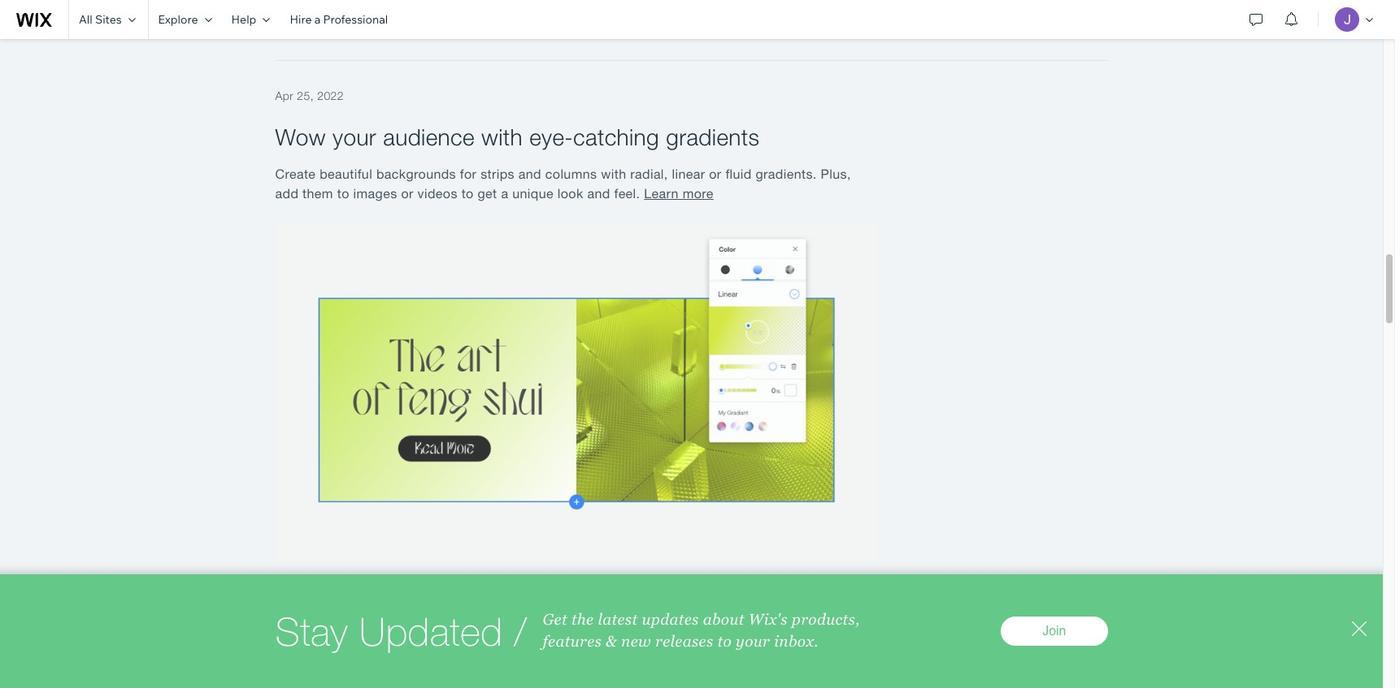 Task type: describe. For each thing, give the bounding box(es) containing it.
explore
[[158, 12, 198, 27]]

professional
[[323, 12, 388, 27]]

help button
[[222, 0, 280, 39]]

hire
[[290, 12, 312, 27]]



Task type: vqa. For each thing, say whether or not it's contained in the screenshot.
"All"
yes



Task type: locate. For each thing, give the bounding box(es) containing it.
hire a professional
[[290, 12, 388, 27]]

hire a professional link
[[280, 0, 398, 39]]

all
[[79, 12, 92, 27]]

a
[[314, 12, 321, 27]]

sites
[[95, 12, 122, 27]]

help
[[231, 12, 256, 27]]

all sites
[[79, 12, 122, 27]]



